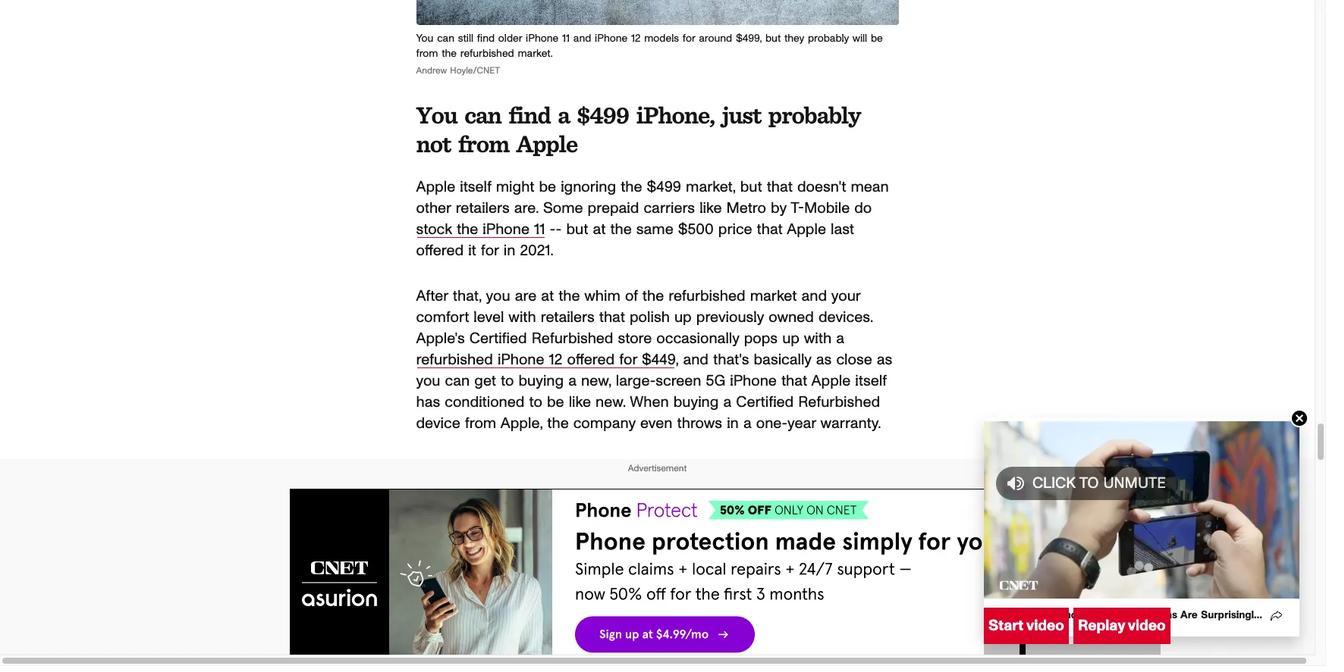 Task type: describe. For each thing, give the bounding box(es) containing it.
the left whim on the left
[[558, 289, 580, 304]]

but inside -- but at the same $500 price that apple last offered it for in 2021.
[[566, 222, 588, 237]]

12 inside you can still find older iphone 11 and iphone 12 models for around $499, but they probably will be from the refurbished market. andrew hoyle/cnet
[[631, 33, 641, 44]]

unmute
[[1103, 476, 1166, 492]]

, and that's basically as close as you can get to buying a new, large-screen 5g iphone that apple itself has conditioned to be like new. when buying a certified refurbished device from apple, the company even throws in a one-year warranty.
[[416, 352, 892, 431]]

apple inside the apple itself might be ignoring the $499 market, but that doesn't mean other retailers are. some prepaid carriers like metro by t-mobile do stock the iphone 11
[[416, 180, 455, 195]]

offered inside after that, you are at the whim of the refurbished market and your comfort level with retailers that polish up previously owned devices. apple's certified refurbished store occasionally pops up with a refurbished iphone 12 offered for $449
[[567, 352, 615, 368]]

surprisingly
[[1201, 611, 1259, 621]]

just
[[722, 100, 761, 129]]

ignoring
[[561, 180, 616, 195]]

but inside the apple itself might be ignoring the $499 market, but that doesn't mean other retailers are. some prepaid carriers like metro by t-mobile do stock the iphone 11
[[740, 180, 762, 195]]

click
[[1032, 476, 1075, 492]]

2 horizontal spatial to
[[1079, 476, 1099, 492]]

0 horizontal spatial buying
[[518, 374, 564, 389]]

like inside the , and that's basically as close as you can get to buying a new, large-screen 5g iphone that apple itself has conditioned to be like new. when buying a certified refurbished device from apple, the company even throws in a one-year warranty.
[[569, 395, 591, 410]]

they
[[784, 33, 804, 44]]

can for still
[[437, 33, 454, 44]]

warranty.
[[821, 416, 881, 431]]

se:
[[1092, 611, 1109, 621]]

mean
[[851, 180, 889, 195]]

screen
[[656, 374, 701, 389]]

start video
[[988, 619, 1064, 634]]

$499 inside 'you can find a $499 iphone, just probably not from apple'
[[577, 100, 629, 129]]

iphone,
[[636, 100, 715, 129]]

in inside the , and that's basically as close as you can get to buying a new, large-screen 5g iphone that apple itself has conditioned to be like new. when buying a certified refurbished device from apple, the company even throws in a one-year warranty.
[[727, 416, 739, 431]]

that inside the , and that's basically as close as you can get to buying a new, large-screen 5g iphone that apple itself has conditioned to be like new. when buying a certified refurbished device from apple, the company even throws in a one-year warranty.
[[781, 374, 807, 389]]

start video button
[[984, 608, 1069, 645]]

probably inside 'you can find a $499 iphone, just probably not from apple'
[[768, 100, 860, 129]]

polish
[[630, 310, 670, 325]]

from inside 'you can find a $499 iphone, just probably not from apple'
[[458, 129, 509, 158]]

iphone inside the , and that's basically as close as you can get to buying a new, large-screen 5g iphone that apple itself has conditioned to be like new. when buying a certified refurbished device from apple, the company even throws in a one-year warranty.
[[730, 374, 777, 389]]

pixel
[[996, 611, 1019, 621]]

occasionally
[[656, 331, 739, 346]]

mobile
[[804, 201, 850, 216]]

different
[[1263, 611, 1305, 621]]

last
[[831, 222, 854, 237]]

are
[[515, 289, 536, 304]]

whim
[[584, 289, 620, 304]]

conditioned
[[445, 395, 525, 410]]

it
[[468, 243, 476, 258]]

apple inside the , and that's basically as close as you can get to buying a new, large-screen 5g iphone that apple itself has conditioned to be like new. when buying a certified refurbished device from apple, the company even throws in a one-year warranty.
[[811, 374, 851, 389]]

market,
[[686, 180, 736, 195]]

comfort
[[416, 310, 469, 325]]

the up the prepaid
[[621, 180, 642, 195]]

$500
[[678, 222, 714, 237]]

you for you can find a $499 iphone, just probably not from apple
[[416, 100, 457, 129]]

when
[[630, 395, 669, 410]]

are
[[1180, 611, 1198, 621]]

retailers inside after that, you are at the whim of the refurbished market and your comfort level with retailers that polish up previously owned devices. apple's certified refurbished store occasionally pops up with a refurbished iphone 12 offered for $449
[[541, 310, 595, 325]]

1 vertical spatial refurbished
[[669, 289, 745, 304]]

video for start video
[[1026, 619, 1064, 634]]

be inside the , and that's basically as close as you can get to buying a new, large-screen 5g iphone that apple itself has conditioned to be like new. when buying a certified refurbished device from apple, the company even throws in a one-year warranty.
[[547, 395, 564, 410]]

1 as from the left
[[816, 352, 832, 368]]

hoyle/cnet
[[450, 66, 500, 75]]

iphone up market.
[[526, 33, 559, 44]]

iphone right vs.
[[1055, 611, 1089, 621]]

retailers inside the apple itself might be ignoring the $499 market, but that doesn't mean other retailers are. some prepaid carriers like metro by t-mobile do stock the iphone 11
[[456, 201, 510, 216]]

but inside you can still find older iphone 11 and iphone 12 models for around $499, but they probably will be from the refurbished market. andrew hoyle/cnet
[[765, 33, 781, 44]]

0 vertical spatial to
[[501, 374, 514, 389]]

one-
[[756, 416, 787, 431]]

the up polish
[[642, 289, 664, 304]]

you inside after that, you are at the whim of the refurbished market and your comfort level with retailers that polish up previously owned devices. apple's certified refurbished store occasionally pops up with a refurbished iphone 12 offered for $449
[[486, 289, 510, 304]]

by
[[771, 201, 787, 216]]

company
[[573, 416, 636, 431]]

iphone inside after that, you are at the whim of the refurbished market and your comfort level with retailers that polish up previously owned devices. apple's certified refurbished store occasionally pops up with a refurbished iphone 12 offered for $449
[[498, 352, 544, 368]]

1 vertical spatial up
[[782, 331, 800, 346]]

1 vertical spatial buying
[[673, 395, 719, 410]]

devices.
[[819, 310, 873, 325]]

probably inside you can still find older iphone 11 and iphone 12 models for around $499, but they probably will be from the refurbished market. andrew hoyle/cnet
[[808, 33, 849, 44]]

for inside -- but at the same $500 price that apple last offered it for in 2021.
[[481, 243, 499, 258]]

still
[[458, 33, 473, 44]]

-- but at the same $500 price that apple last offered it for in 2021.
[[416, 222, 854, 258]]

and inside you can still find older iphone 11 and iphone 12 models for around $499, but they probably will be from the refurbished market. andrew hoyle/cnet
[[573, 33, 591, 44]]

stock
[[416, 222, 452, 237]]

will
[[852, 33, 867, 44]]

iphone left "models"
[[595, 33, 628, 44]]

basically
[[754, 352, 812, 368]]

you for you can still find older iphone 11 and iphone 12 models for around $499, but they probably will be from the refurbished market. andrew hoyle/cnet
[[416, 33, 434, 44]]

the inside -- but at the same $500 price that apple last offered it for in 2021.
[[610, 222, 632, 237]]

like inside the apple itself might be ignoring the $499 market, but that doesn't mean other retailers are. some prepaid carriers like metro by t-mobile do stock the iphone 11
[[700, 201, 722, 216]]

iphone inside the apple itself might be ignoring the $499 market, but that doesn't mean other retailers are. some prepaid carriers like metro by t-mobile do stock the iphone 11
[[483, 222, 529, 237]]

that's
[[713, 352, 749, 368]]

owned
[[769, 310, 814, 325]]

do
[[854, 201, 872, 216]]

,
[[676, 352, 678, 368]]

$449
[[642, 352, 676, 368]]

cameras
[[1133, 611, 1177, 621]]

2 as from the left
[[877, 352, 892, 368]]

start
[[988, 619, 1024, 634]]

find inside you can still find older iphone 11 and iphone 12 models for around $499, but they probably will be from the refurbished market. andrew hoyle/cnet
[[477, 33, 495, 44]]

other
[[416, 201, 451, 216]]

throws
[[677, 416, 722, 431]]

and inside the , and that's basically as close as you can get to buying a new, large-screen 5g iphone that apple itself has conditioned to be like new. when buying a certified refurbished device from apple, the company even throws in a one-year warranty.
[[683, 352, 709, 368]]

four iphone models image
[[416, 0, 899, 25]]

refurbished inside you can still find older iphone 11 and iphone 12 models for around $499, but they probably will be from the refurbished market. andrew hoyle/cnet
[[460, 48, 514, 59]]

doesn't
[[797, 180, 846, 195]]

that,
[[453, 289, 482, 304]]

replay video
[[1078, 619, 1166, 634]]

$499,
[[736, 33, 762, 44]]

0 horizontal spatial up
[[674, 310, 692, 325]]

apple itself might be ignoring the $499 market, but that doesn't mean other retailers are. some prepaid carriers like metro by t-mobile do stock the iphone 11
[[416, 180, 889, 237]]

for inside after that, you are at the whim of the refurbished market and your comfort level with retailers that polish up previously owned devices. apple's certified refurbished store occasionally pops up with a refurbished iphone 12 offered for $449
[[619, 352, 637, 368]]

store
[[618, 331, 652, 346]]

you can find a $499 iphone, just probably not from apple
[[416, 100, 860, 158]]

metro
[[726, 201, 766, 216]]

find inside 'you can find a $499 iphone, just probably not from apple'
[[509, 100, 551, 129]]

even
[[640, 416, 673, 431]]

close
[[836, 352, 872, 368]]

some
[[543, 201, 583, 216]]

large-
[[616, 374, 656, 389]]

t-
[[791, 201, 804, 216]]



Task type: locate. For each thing, give the bounding box(es) containing it.
has
[[416, 395, 440, 410]]

certified inside after that, you are at the whim of the refurbished market and your comfort level with retailers that polish up previously owned devices. apple's certified refurbished store occasionally pops up with a refurbished iphone 12 offered for $449
[[469, 331, 527, 346]]

0 vertical spatial find
[[477, 33, 495, 44]]

0 horizontal spatial itself
[[460, 180, 491, 195]]

at inside -- but at the same $500 price that apple last offered it for in 2021.
[[593, 222, 606, 237]]

stock the iphone 11 link
[[416, 222, 545, 237]]

0 vertical spatial buying
[[518, 374, 564, 389]]

buying down refurbished iphone 12 offered for $449 link
[[518, 374, 564, 389]]

1 horizontal spatial 12
[[631, 33, 641, 44]]

pixel 6a vs. iphone se: the cameras are surprisingly different
[[996, 611, 1305, 621]]

vs.
[[1039, 611, 1052, 621]]

itself
[[460, 180, 491, 195], [855, 374, 887, 389]]

pops
[[744, 331, 778, 346]]

market.
[[518, 48, 553, 59]]

you down andrew
[[416, 100, 457, 129]]

0 horizontal spatial certified
[[469, 331, 527, 346]]

like
[[700, 201, 722, 216], [569, 395, 591, 410]]

can for find
[[464, 100, 501, 129]]

0 vertical spatial $499
[[577, 100, 629, 129]]

you up andrew
[[416, 33, 434, 44]]

0 vertical spatial certified
[[469, 331, 527, 346]]

2 you from the top
[[416, 100, 457, 129]]

be inside you can still find older iphone 11 and iphone 12 models for around $499, but they probably will be from the refurbished market. andrew hoyle/cnet
[[871, 33, 883, 44]]

$499 inside the apple itself might be ignoring the $499 market, but that doesn't mean other retailers are. some prepaid carriers like metro by t-mobile do stock the iphone 11
[[647, 180, 681, 195]]

with down owned on the right top
[[804, 331, 832, 346]]

0 horizontal spatial refurbished
[[532, 331, 613, 346]]

1 horizontal spatial but
[[740, 180, 762, 195]]

to right click
[[1079, 476, 1099, 492]]

2 vertical spatial from
[[465, 416, 496, 431]]

at inside after that, you are at the whim of the refurbished market and your comfort level with retailers that polish up previously owned devices. apple's certified refurbished store occasionally pops up with a refurbished iphone 12 offered for $449
[[541, 289, 554, 304]]

itself down 'close'
[[855, 374, 887, 389]]

to
[[501, 374, 514, 389], [529, 395, 542, 410], [1079, 476, 1099, 492]]

for left around
[[683, 33, 695, 44]]

11 inside you can still find older iphone 11 and iphone 12 models for around $499, but they probably will be from the refurbished market. andrew hoyle/cnet
[[562, 33, 570, 44]]

price
[[718, 222, 752, 237]]

1 horizontal spatial with
[[804, 331, 832, 346]]

0 vertical spatial retailers
[[456, 201, 510, 216]]

that inside after that, you are at the whim of the refurbished market and your comfort level with retailers that polish up previously owned devices. apple's certified refurbished store occasionally pops up with a refurbished iphone 12 offered for $449
[[599, 310, 625, 325]]

2 vertical spatial be
[[547, 395, 564, 410]]

from inside you can still find older iphone 11 and iphone 12 models for around $499, but they probably will be from the refurbished market. andrew hoyle/cnet
[[416, 48, 438, 59]]

a inside after that, you are at the whim of the refurbished market and your comfort level with retailers that polish up previously owned devices. apple's certified refurbished store occasionally pops up with a refurbished iphone 12 offered for $449
[[836, 331, 844, 346]]

0 horizontal spatial but
[[566, 222, 588, 237]]

1 horizontal spatial as
[[877, 352, 892, 368]]

2 vertical spatial to
[[1079, 476, 1099, 492]]

0 horizontal spatial retailers
[[456, 201, 510, 216]]

2 vertical spatial and
[[683, 352, 709, 368]]

1 vertical spatial for
[[481, 243, 499, 258]]

click to unmute
[[1032, 476, 1166, 492]]

buying up throws on the bottom of the page
[[673, 395, 719, 410]]

iphone down the level
[[498, 352, 544, 368]]

1 vertical spatial $499
[[647, 180, 681, 195]]

probably
[[808, 33, 849, 44], [768, 100, 860, 129]]

you up has
[[416, 374, 440, 389]]

1 horizontal spatial itself
[[855, 374, 887, 389]]

$499
[[577, 100, 629, 129], [647, 180, 681, 195]]

but down some on the top left
[[566, 222, 588, 237]]

the
[[1112, 611, 1130, 621]]

0 vertical spatial refurbished
[[460, 48, 514, 59]]

0 vertical spatial at
[[593, 222, 606, 237]]

in right throws on the bottom of the page
[[727, 416, 739, 431]]

and
[[573, 33, 591, 44], [801, 289, 827, 304], [683, 352, 709, 368]]

like down new,
[[569, 395, 591, 410]]

are.
[[514, 201, 539, 216]]

replay video button
[[1073, 608, 1170, 645]]

2 video from the left
[[1128, 619, 1166, 634]]

the
[[442, 48, 457, 59], [621, 180, 642, 195], [457, 222, 478, 237], [610, 222, 632, 237], [558, 289, 580, 304], [642, 289, 664, 304], [547, 416, 569, 431]]

1 vertical spatial you
[[416, 100, 457, 129]]

from up andrew
[[416, 48, 438, 59]]

1 vertical spatial itself
[[855, 374, 887, 389]]

1 vertical spatial can
[[464, 100, 501, 129]]

but up metro
[[740, 180, 762, 195]]

11 inside the apple itself might be ignoring the $499 market, but that doesn't mean other retailers are. some prepaid carriers like metro by t-mobile do stock the iphone 11
[[534, 222, 545, 237]]

1 vertical spatial be
[[539, 180, 556, 195]]

0 horizontal spatial to
[[501, 374, 514, 389]]

0 vertical spatial offered
[[416, 243, 464, 258]]

get
[[474, 374, 496, 389]]

apple,
[[500, 416, 543, 431]]

that inside the apple itself might be ignoring the $499 market, but that doesn't mean other retailers are. some prepaid carriers like metro by t-mobile do stock the iphone 11
[[767, 180, 793, 195]]

prepaid
[[588, 201, 639, 216]]

1 horizontal spatial to
[[529, 395, 542, 410]]

0 horizontal spatial video
[[1026, 619, 1064, 634]]

refurbished up refurbished iphone 12 offered for $449 link
[[532, 331, 613, 346]]

2 horizontal spatial for
[[683, 33, 695, 44]]

1 vertical spatial find
[[509, 100, 551, 129]]

market
[[750, 289, 797, 304]]

the right apple,
[[547, 416, 569, 431]]

1 horizontal spatial offered
[[567, 352, 615, 368]]

0 horizontal spatial at
[[541, 289, 554, 304]]

apple down 'close'
[[811, 374, 851, 389]]

2 vertical spatial for
[[619, 352, 637, 368]]

as left 'close'
[[816, 352, 832, 368]]

the inside the , and that's basically as close as you can get to buying a new, large-screen 5g iphone that apple itself has conditioned to be like new. when buying a certified refurbished device from apple, the company even throws in a one-year warranty.
[[547, 416, 569, 431]]

but
[[765, 33, 781, 44], [740, 180, 762, 195], [566, 222, 588, 237]]

0 vertical spatial itself
[[460, 180, 491, 195]]

1 vertical spatial in
[[727, 416, 739, 431]]

refurbished
[[460, 48, 514, 59], [669, 289, 745, 304], [416, 352, 493, 368]]

advertisement region
[[289, 489, 1025, 667]]

iphone down the are.
[[483, 222, 529, 237]]

0 vertical spatial refurbished
[[532, 331, 613, 346]]

1 vertical spatial and
[[801, 289, 827, 304]]

that inside -- but at the same $500 price that apple last offered it for in 2021.
[[757, 222, 783, 237]]

apple's
[[416, 331, 465, 346]]

refurbished up hoyle/cnet in the left of the page
[[460, 48, 514, 59]]

refurbished down apple's
[[416, 352, 493, 368]]

you inside 'you can find a $499 iphone, just probably not from apple'
[[416, 100, 457, 129]]

device
[[416, 416, 460, 431]]

0 vertical spatial for
[[683, 33, 695, 44]]

0 horizontal spatial 11
[[534, 222, 545, 237]]

after that, you are at the whim of the refurbished market and your comfort level with retailers that polish up previously owned devices. apple's certified refurbished store occasionally pops up with a refurbished iphone 12 offered for $449
[[416, 289, 873, 368]]

2 vertical spatial refurbished
[[416, 352, 493, 368]]

find right still
[[477, 33, 495, 44]]

apple up might
[[516, 129, 577, 158]]

0 vertical spatial but
[[765, 33, 781, 44]]

iphone down that's
[[730, 374, 777, 389]]

be right will
[[871, 33, 883, 44]]

1 horizontal spatial at
[[593, 222, 606, 237]]

to right the 'get'
[[501, 374, 514, 389]]

12
[[631, 33, 641, 44], [549, 352, 562, 368]]

level
[[474, 310, 504, 325]]

in
[[503, 243, 515, 258], [727, 416, 739, 431]]

0 vertical spatial up
[[674, 310, 692, 325]]

1 vertical spatial at
[[541, 289, 554, 304]]

you can still find older iphone 11 and iphone 12 models for around $499, but they probably will be from the refurbished market. andrew hoyle/cnet
[[416, 33, 883, 75]]

to up apple,
[[529, 395, 542, 410]]

1 vertical spatial you
[[416, 374, 440, 389]]

1 horizontal spatial refurbished
[[798, 395, 880, 410]]

0 horizontal spatial like
[[569, 395, 591, 410]]

11 right older
[[562, 33, 570, 44]]

0 vertical spatial you
[[416, 33, 434, 44]]

0 vertical spatial like
[[700, 201, 722, 216]]

can left the 'get'
[[445, 374, 470, 389]]

certified up the one-
[[736, 395, 794, 410]]

up up occasionally
[[674, 310, 692, 325]]

carriers
[[644, 201, 695, 216]]

you
[[416, 33, 434, 44], [416, 100, 457, 129]]

1 vertical spatial to
[[529, 395, 542, 410]]

after
[[416, 289, 448, 304]]

for right it
[[481, 243, 499, 258]]

that down whim on the left
[[599, 310, 625, 325]]

0 vertical spatial 11
[[562, 33, 570, 44]]

retailers down whim on the left
[[541, 310, 595, 325]]

1 horizontal spatial you
[[486, 289, 510, 304]]

your
[[831, 289, 861, 304]]

1 vertical spatial from
[[458, 129, 509, 158]]

offered down stock
[[416, 243, 464, 258]]

apple
[[516, 129, 577, 158], [416, 180, 455, 195], [787, 222, 826, 237], [811, 374, 851, 389]]

12 inside after that, you are at the whim of the refurbished market and your comfort level with retailers that polish up previously owned devices. apple's certified refurbished store occasionally pops up with a refurbished iphone 12 offered for $449
[[549, 352, 562, 368]]

0 vertical spatial in
[[503, 243, 515, 258]]

that down basically
[[781, 374, 807, 389]]

video for replay video
[[1128, 619, 1166, 634]]

refurbished up previously
[[669, 289, 745, 304]]

1 horizontal spatial video
[[1128, 619, 1166, 634]]

at right are
[[541, 289, 554, 304]]

6a
[[1023, 611, 1036, 621]]

1 horizontal spatial retailers
[[541, 310, 595, 325]]

1 horizontal spatial like
[[700, 201, 722, 216]]

from right not
[[458, 129, 509, 158]]

refurbished up warranty.
[[798, 395, 880, 410]]

retailers up stock the iphone 11 link
[[456, 201, 510, 216]]

up down owned on the right top
[[782, 331, 800, 346]]

certified inside the , and that's basically as close as you can get to buying a new, large-screen 5g iphone that apple itself has conditioned to be like new. when buying a certified refurbished device from apple, the company even throws in a one-year warranty.
[[736, 395, 794, 410]]

1 horizontal spatial 11
[[562, 33, 570, 44]]

can inside you can still find older iphone 11 and iphone 12 models for around $499, but they probably will be from the refurbished market. andrew hoyle/cnet
[[437, 33, 454, 44]]

0 vertical spatial from
[[416, 48, 438, 59]]

previously
[[696, 310, 764, 325]]

1 vertical spatial like
[[569, 395, 591, 410]]

from down conditioned
[[465, 416, 496, 431]]

can left still
[[437, 33, 454, 44]]

the inside you can still find older iphone 11 and iphone 12 models for around $499, but they probably will be from the refurbished market. andrew hoyle/cnet
[[442, 48, 457, 59]]

you up the level
[[486, 289, 510, 304]]

video
[[1026, 619, 1064, 634], [1128, 619, 1166, 634]]

5g
[[706, 374, 725, 389]]

apple down t-
[[787, 222, 826, 237]]

1 - from the left
[[550, 222, 556, 237]]

and right older
[[573, 33, 591, 44]]

1 video from the left
[[1026, 619, 1064, 634]]

1 vertical spatial but
[[740, 180, 762, 195]]

and up owned on the right top
[[801, 289, 827, 304]]

you inside you can still find older iphone 11 and iphone 12 models for around $499, but they probably will be from the refurbished market. andrew hoyle/cnet
[[416, 33, 434, 44]]

0 horizontal spatial 12
[[549, 352, 562, 368]]

0 vertical spatial 12
[[631, 33, 641, 44]]

certified down the level
[[469, 331, 527, 346]]

new,
[[581, 374, 611, 389]]

1 horizontal spatial $499
[[647, 180, 681, 195]]

and right ,
[[683, 352, 709, 368]]

can inside 'you can find a $499 iphone, just probably not from apple'
[[464, 100, 501, 129]]

1 vertical spatial offered
[[567, 352, 615, 368]]

but left they
[[765, 33, 781, 44]]

probably up doesn't
[[768, 100, 860, 129]]

itself left might
[[460, 180, 491, 195]]

apple inside -- but at the same $500 price that apple last offered it for in 2021.
[[787, 222, 826, 237]]

new.
[[596, 395, 626, 410]]

year
[[787, 416, 816, 431]]

0 vertical spatial probably
[[808, 33, 849, 44]]

and inside after that, you are at the whim of the refurbished market and your comfort level with retailers that polish up previously owned devices. apple's certified refurbished store occasionally pops up with a refurbished iphone 12 offered for $449
[[801, 289, 827, 304]]

1 vertical spatial 12
[[549, 352, 562, 368]]

probably left will
[[808, 33, 849, 44]]

refurbished inside after that, you are at the whim of the refurbished market and your comfort level with retailers that polish up previously owned devices. apple's certified refurbished store occasionally pops up with a refurbished iphone 12 offered for $449
[[532, 331, 613, 346]]

0 horizontal spatial with
[[509, 310, 536, 325]]

the up andrew
[[442, 48, 457, 59]]

$499 left iphone,
[[577, 100, 629, 129]]

0 horizontal spatial offered
[[416, 243, 464, 258]]

2 vertical spatial but
[[566, 222, 588, 237]]

11 up 2021.
[[534, 222, 545, 237]]

0 vertical spatial you
[[486, 289, 510, 304]]

find down market.
[[509, 100, 551, 129]]

from inside the , and that's basically as close as you can get to buying a new, large-screen 5g iphone that apple itself has conditioned to be like new. when buying a certified refurbished device from apple, the company even throws in a one-year warranty.
[[465, 416, 496, 431]]

certified
[[469, 331, 527, 346], [736, 395, 794, 410]]

in left 2021.
[[503, 243, 515, 258]]

0 horizontal spatial find
[[477, 33, 495, 44]]

-
[[550, 222, 556, 237], [556, 222, 562, 237]]

0 horizontal spatial $499
[[577, 100, 629, 129]]

older
[[498, 33, 522, 44]]

the up it
[[457, 222, 478, 237]]

0 vertical spatial be
[[871, 33, 883, 44]]

1 horizontal spatial certified
[[736, 395, 794, 410]]

in inside -- but at the same $500 price that apple last offered it for in 2021.
[[503, 243, 515, 258]]

2 horizontal spatial but
[[765, 33, 781, 44]]

at down the prepaid
[[593, 222, 606, 237]]

1 vertical spatial certified
[[736, 395, 794, 410]]

you inside the , and that's basically as close as you can get to buying a new, large-screen 5g iphone that apple itself has conditioned to be like new. when buying a certified refurbished device from apple, the company even throws in a one-year warranty.
[[416, 374, 440, 389]]

might
[[496, 180, 534, 195]]

refurbished inside the , and that's basically as close as you can get to buying a new, large-screen 5g iphone that apple itself has conditioned to be like new. when buying a certified refurbished device from apple, the company even throws in a one-year warranty.
[[798, 395, 880, 410]]

be inside the apple itself might be ignoring the $499 market, but that doesn't mean other retailers are. some prepaid carriers like metro by t-mobile do stock the iphone 11
[[539, 180, 556, 195]]

around
[[699, 33, 732, 44]]

that up by at right top
[[767, 180, 793, 195]]

can inside the , and that's basically as close as you can get to buying a new, large-screen 5g iphone that apple itself has conditioned to be like new. when buying a certified refurbished device from apple, the company even throws in a one-year warranty.
[[445, 374, 470, 389]]

replay
[[1078, 619, 1125, 634]]

offered up new,
[[567, 352, 615, 368]]

2 - from the left
[[556, 222, 562, 237]]

a inside 'you can find a $499 iphone, just probably not from apple'
[[558, 100, 570, 129]]

iphone
[[526, 33, 559, 44], [595, 33, 628, 44], [483, 222, 529, 237], [498, 352, 544, 368], [730, 374, 777, 389], [1055, 611, 1089, 621]]

of
[[625, 289, 638, 304]]

1 horizontal spatial and
[[683, 352, 709, 368]]

apple inside 'you can find a $499 iphone, just probably not from apple'
[[516, 129, 577, 158]]

for down store
[[619, 352, 637, 368]]

not
[[416, 129, 451, 158]]

be down refurbished iphone 12 offered for $449 link
[[547, 395, 564, 410]]

as right 'close'
[[877, 352, 892, 368]]

itself inside the apple itself might be ignoring the $499 market, but that doesn't mean other retailers are. some prepaid carriers like metro by t-mobile do stock the iphone 11
[[460, 180, 491, 195]]

apple up other
[[416, 180, 455, 195]]

from
[[416, 48, 438, 59], [458, 129, 509, 158], [465, 416, 496, 431]]

1 horizontal spatial for
[[619, 352, 637, 368]]

be
[[871, 33, 883, 44], [539, 180, 556, 195], [547, 395, 564, 410]]

0 horizontal spatial and
[[573, 33, 591, 44]]

be up some on the top left
[[539, 180, 556, 195]]

1 vertical spatial with
[[804, 331, 832, 346]]

andrew
[[416, 66, 447, 75]]

$499 up the carriers
[[647, 180, 681, 195]]

2021.
[[520, 243, 554, 258]]

models
[[644, 33, 679, 44]]

0 horizontal spatial as
[[816, 352, 832, 368]]

1 horizontal spatial find
[[509, 100, 551, 129]]

1 horizontal spatial in
[[727, 416, 739, 431]]

can down hoyle/cnet in the left of the page
[[464, 100, 501, 129]]

that
[[767, 180, 793, 195], [757, 222, 783, 237], [599, 310, 625, 325], [781, 374, 807, 389]]

the down the prepaid
[[610, 222, 632, 237]]

that down by at right top
[[757, 222, 783, 237]]

itself inside the , and that's basically as close as you can get to buying a new, large-screen 5g iphone that apple itself has conditioned to be like new. when buying a certified refurbished device from apple, the company even throws in a one-year warranty.
[[855, 374, 887, 389]]

for inside you can still find older iphone 11 and iphone 12 models for around $499, but they probably will be from the refurbished market. andrew hoyle/cnet
[[683, 33, 695, 44]]

like down market,
[[700, 201, 722, 216]]

1 vertical spatial probably
[[768, 100, 860, 129]]

up
[[674, 310, 692, 325], [782, 331, 800, 346]]

refurbished
[[532, 331, 613, 346], [798, 395, 880, 410]]

refurbished iphone 12 offered for $449 link
[[416, 352, 676, 368]]

1 vertical spatial refurbished
[[798, 395, 880, 410]]

0 horizontal spatial for
[[481, 243, 499, 258]]

with down are
[[509, 310, 536, 325]]

a
[[558, 100, 570, 129], [836, 331, 844, 346], [568, 374, 577, 389], [723, 395, 732, 410], [743, 416, 752, 431]]

0 vertical spatial can
[[437, 33, 454, 44]]

with
[[509, 310, 536, 325], [804, 331, 832, 346]]

1 horizontal spatial buying
[[673, 395, 719, 410]]

0 vertical spatial with
[[509, 310, 536, 325]]

1 you from the top
[[416, 33, 434, 44]]

offered inside -- but at the same $500 price that apple last offered it for in 2021.
[[416, 243, 464, 258]]



Task type: vqa. For each thing, say whether or not it's contained in the screenshot.
the middle and
yes



